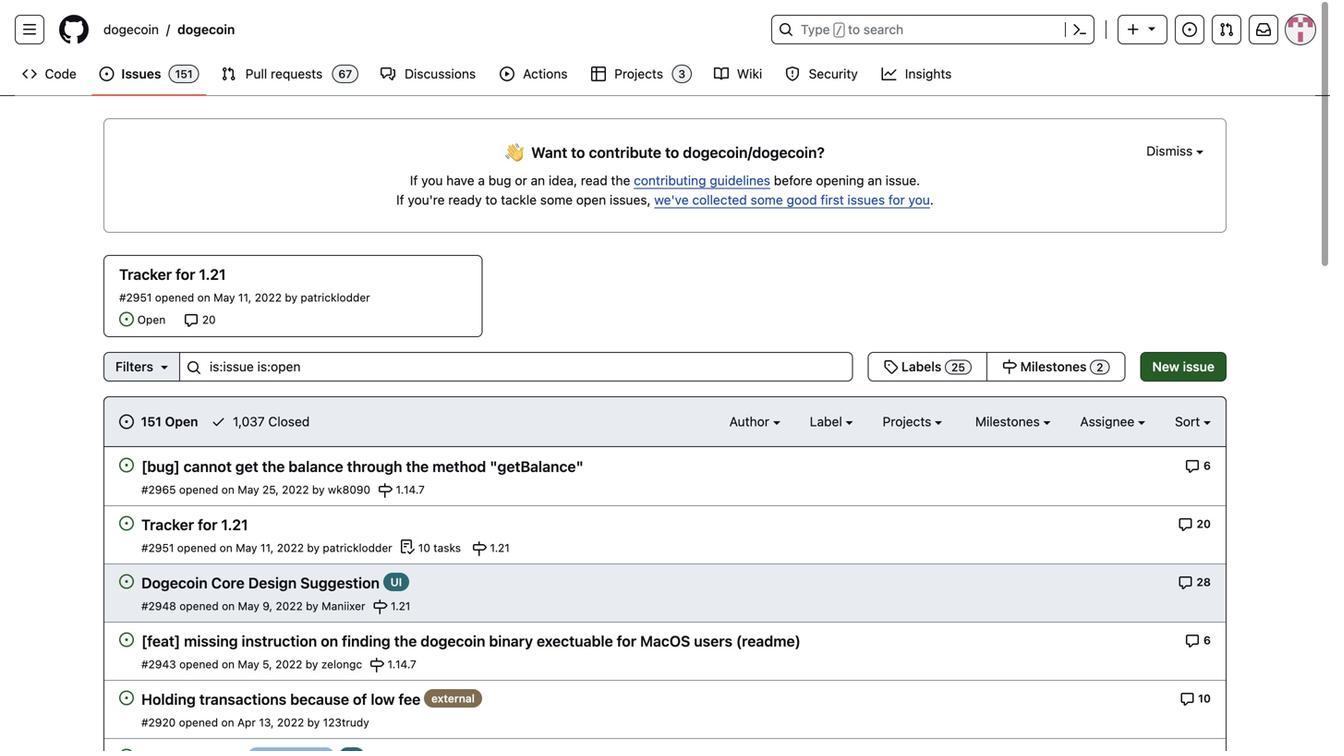 Task type: locate. For each thing, give the bounding box(es) containing it.
#2965
[[141, 483, 176, 496]]

2 dogecoin link from the left
[[170, 15, 242, 44]]

milestone image down through
[[378, 483, 393, 498]]

if up you're
[[410, 173, 418, 188]]

dogecoin link up issues
[[96, 15, 166, 44]]

dogecoin
[[103, 22, 159, 37], [177, 22, 235, 37], [421, 632, 486, 650]]

1 vertical spatial issue opened image
[[119, 414, 134, 429]]

6 link up the 10 link at bottom
[[1186, 632, 1211, 648]]

finding
[[342, 632, 391, 650]]

comment image up the 10 link at bottom
[[1186, 634, 1200, 648]]

6 down sort popup button
[[1204, 459, 1211, 472]]

opened down cannot
[[179, 483, 218, 496]]

2 open issue element from the top
[[119, 516, 134, 531]]

milestones right milestone image
[[1021, 359, 1087, 374]]

20 link
[[184, 311, 216, 328], [1179, 516, 1211, 532]]

1 open issue image from the top
[[119, 516, 134, 531]]

28 link
[[1179, 574, 1211, 590]]

#2951             opened on may 11, 2022 by patricklodder
[[141, 541, 392, 554]]

an right or
[[531, 173, 545, 188]]

we've collected some good first issues for you link
[[655, 192, 930, 207]]

151 inside 151 open link
[[141, 414, 162, 429]]

open issue image left dogecoin
[[119, 574, 134, 589]]

homepage image
[[59, 15, 89, 44]]

1.14.7 link for through
[[378, 481, 425, 498]]

151 open
[[138, 414, 198, 429]]

tracker for tracker for 1.21 #2951               opened on may 11, 2022 by patricklodder
[[119, 266, 172, 283]]

by for on may 5, 2022
[[306, 658, 318, 671]]

projects down labels
[[883, 414, 935, 429]]

1 horizontal spatial 1.21 link
[[472, 540, 510, 556]]

milestones inside popup button
[[976, 414, 1044, 429]]

1 vertical spatial tracker
[[141, 516, 194, 534]]

20 up 28 on the right bottom
[[1197, 517, 1211, 530]]

1 vertical spatial 6 link
[[1186, 632, 1211, 648]]

open issue image for [bug] cannot get the balance through the method "getbalance"
[[119, 458, 134, 473]]

151 for 151
[[175, 67, 193, 80]]

issue opened image left 151 open
[[119, 414, 134, 429]]

comment image down sort popup button
[[1186, 459, 1200, 474]]

some down idea,
[[540, 192, 573, 207]]

open issue image for [feat] missing instruction on finding the dogecoin binary exectuable for macos users (readme)
[[119, 632, 134, 647]]

0 vertical spatial 10
[[418, 541, 430, 554]]

1 open issue element from the top
[[119, 457, 134, 473]]

tracker for 1.21 #2951               opened on may 11, 2022 by patricklodder
[[119, 266, 370, 304]]

collected
[[692, 192, 747, 207]]

0 vertical spatial 1.14.7
[[396, 483, 425, 496]]

1 vertical spatial 11,
[[260, 541, 274, 554]]

on down missing
[[222, 658, 235, 671]]

6 for [feat] missing instruction on finding the dogecoin binary exectuable for macos users (readme)
[[1204, 634, 1211, 647]]

2022 for 25,
[[282, 483, 309, 496]]

the up '25,'
[[262, 458, 285, 475]]

open inside 151 open link
[[165, 414, 198, 429]]

open issue image
[[119, 458, 134, 473], [119, 574, 134, 589], [119, 632, 134, 647]]

1 vertical spatial 10
[[1199, 692, 1211, 705]]

milestone image
[[378, 483, 393, 498], [472, 541, 487, 556], [370, 658, 384, 673]]

2 open issue image from the top
[[119, 691, 134, 705]]

0 vertical spatial 1.14.7 link
[[378, 481, 425, 498]]

1 horizontal spatial issue opened image
[[1183, 22, 1198, 37]]

read
[[581, 173, 608, 188]]

issue opened image left issues
[[99, 67, 114, 81]]

open issue element for tracker
[[119, 516, 134, 531]]

1 horizontal spatial you
[[909, 192, 930, 207]]

0 vertical spatial milestones
[[1021, 359, 1087, 374]]

1.14.7 down through
[[396, 483, 425, 496]]

1 horizontal spatial if
[[410, 173, 418, 188]]

filters button
[[103, 352, 180, 382]]

dogecoin link
[[96, 15, 166, 44], [170, 15, 242, 44]]

open issue image
[[119, 516, 134, 531], [119, 691, 134, 705], [119, 749, 134, 751]]

open issue image left [feat]
[[119, 632, 134, 647]]

milestone image for the
[[378, 483, 393, 498]]

[feat] missing instruction on finding the dogecoin binary exectuable for macos users (readme)
[[141, 632, 801, 650]]

3
[[679, 67, 686, 80]]

method
[[433, 458, 486, 475]]

None search field
[[103, 352, 1126, 382]]

0 vertical spatial 6 link
[[1186, 457, 1211, 474]]

cannot
[[184, 458, 232, 475]]

0 vertical spatial if
[[410, 173, 418, 188]]

1.14.7 for through
[[396, 483, 425, 496]]

pull
[[246, 66, 267, 81]]

milestone image inside 1.21 link
[[472, 541, 487, 556]]

0 horizontal spatial issue opened image
[[99, 67, 114, 81]]

1 horizontal spatial 151
[[175, 67, 193, 80]]

book image
[[714, 67, 729, 81]]

issues
[[848, 192, 885, 207]]

1 horizontal spatial 20 link
[[1179, 516, 1211, 532]]

0 vertical spatial comment image
[[184, 313, 199, 328]]

#2951 up filters
[[119, 291, 152, 304]]

tasks
[[434, 541, 461, 554]]

milestones
[[1021, 359, 1087, 374], [976, 414, 1044, 429]]

0 vertical spatial 20
[[202, 313, 216, 326]]

some down 'before'
[[751, 192, 783, 207]]

1 vertical spatial milestones
[[976, 414, 1044, 429]]

2022 inside tracker for 1.21 #2951               opened on may 11, 2022 by patricklodder
[[255, 291, 282, 304]]

tracker for tracker for 1.21
[[141, 516, 194, 534]]

20 link for new issue link
[[184, 311, 216, 328]]

2 open issue image from the top
[[119, 574, 134, 589]]

0 horizontal spatial 20 link
[[184, 311, 216, 328]]

milestone image for dogecoin
[[370, 658, 384, 673]]

the up the issues,
[[611, 173, 631, 188]]

to
[[848, 22, 860, 37], [571, 144, 585, 161], [665, 144, 679, 161], [485, 192, 497, 207]]

opened down tracker for 1.21
[[177, 541, 216, 554]]

comment image inside the 10 link
[[1180, 692, 1195, 707]]

#2951
[[119, 291, 152, 304], [141, 541, 174, 554]]

0 vertical spatial 151
[[175, 67, 193, 80]]

1 vertical spatial if
[[397, 192, 404, 207]]

type / to search
[[801, 22, 904, 37]]

1.21 link
[[472, 540, 510, 556], [373, 598, 411, 614]]

0 horizontal spatial if
[[397, 192, 404, 207]]

1 vertical spatial issue opened image
[[119, 312, 134, 327]]

#2920             opened on apr 13, 2022 by 123trudy
[[141, 716, 369, 729]]

0 vertical spatial 11,
[[238, 291, 252, 304]]

filters
[[116, 359, 153, 374]]

1 vertical spatial tracker for 1.21 link
[[141, 516, 248, 534]]

2 vertical spatial comment image
[[1180, 692, 1195, 707]]

1 vertical spatial open issue image
[[119, 691, 134, 705]]

tracker for 1.21
[[141, 516, 248, 534]]

issue opened image left git pull request icon on the top of page
[[1183, 22, 1198, 37]]

if left you're
[[397, 192, 404, 207]]

#2951 inside tracker for 1.21 #2951               opened on may 11, 2022 by patricklodder
[[119, 291, 152, 304]]

6 link for [bug] cannot get the balance through the method "getbalance"
[[1186, 457, 1211, 474]]

security link
[[778, 60, 867, 88]]

by for on may 9, 2022
[[306, 600, 319, 613]]

dogecoin up git pull request image
[[177, 22, 235, 37]]

0 vertical spatial patricklodder link
[[301, 291, 370, 304]]

0 horizontal spatial 1.21 link
[[373, 598, 411, 614]]

1.21 link down ui link at left bottom
[[373, 598, 411, 614]]

milestones down milestone image
[[976, 414, 1044, 429]]

10 for 10 tasks
[[418, 541, 430, 554]]

0 vertical spatial 6
[[1204, 459, 1211, 472]]

1 vertical spatial comment image
[[1179, 517, 1194, 532]]

2 6 link from the top
[[1186, 632, 1211, 648]]

1 vertical spatial patricklodder
[[323, 541, 392, 554]]

1 vertical spatial 1.14.7 link
[[370, 656, 417, 673]]

you down issue.
[[909, 192, 930, 207]]

1.14.7 link
[[378, 481, 425, 498], [370, 656, 417, 673]]

4 open issue element from the top
[[119, 632, 134, 647]]

20 link up 28 link
[[1179, 516, 1211, 532]]

1 some from the left
[[540, 192, 573, 207]]

want
[[531, 144, 568, 161]]

wiki link
[[707, 60, 771, 88]]

dogecoin / dogecoin
[[103, 22, 235, 37]]

5 open issue element from the top
[[119, 690, 134, 705]]

0 horizontal spatial 20
[[202, 313, 216, 326]]

2 vertical spatial open issue image
[[119, 632, 134, 647]]

milestones button
[[976, 412, 1051, 432]]

6 link down sort popup button
[[1186, 457, 1211, 474]]

comment image
[[1186, 459, 1200, 474], [1179, 517, 1194, 532], [1186, 634, 1200, 648]]

on for on apr 13, 2022
[[221, 716, 234, 729]]

2022 for 13,
[[277, 716, 304, 729]]

25
[[952, 361, 966, 374]]

(readme)
[[736, 632, 801, 650]]

code image
[[22, 67, 37, 81]]

0 vertical spatial projects
[[615, 66, 663, 81]]

checklist image
[[400, 540, 415, 554]]

milestone image right tasks
[[472, 541, 487, 556]]

projects inside popup button
[[883, 414, 935, 429]]

to up contributing
[[665, 144, 679, 161]]

opened inside tracker for 1.21 #2951               opened on may 11, 2022 by patricklodder
[[155, 291, 194, 304]]

the
[[611, 173, 631, 188], [262, 458, 285, 475], [406, 458, 429, 475], [394, 632, 417, 650]]

open issue element for [bug]
[[119, 457, 134, 473]]

comment image
[[184, 313, 199, 328], [1179, 575, 1193, 590], [1180, 692, 1195, 707]]

issue opened image inside 151 open link
[[119, 414, 134, 429]]

3 open issue image from the top
[[119, 632, 134, 647]]

2 vertical spatial milestone image
[[370, 658, 384, 673]]

triangle down image
[[157, 359, 172, 374]]

1 open issue image from the top
[[119, 458, 134, 473]]

comment image for holding transactions because of low fee
[[1180, 692, 1195, 707]]

6 open issue element from the top
[[119, 748, 134, 751]]

open up "filters" popup button
[[137, 313, 166, 326]]

binary
[[489, 632, 533, 650]]

contribute
[[589, 144, 662, 161]]

20 for 20 link associated with dogecoin core design suggestion link
[[1197, 517, 1211, 530]]

comment image inside 20 link
[[1179, 517, 1194, 532]]

1 horizontal spatial some
[[751, 192, 783, 207]]

0 horizontal spatial 151
[[141, 414, 162, 429]]

6 down 28 on the right bottom
[[1204, 634, 1211, 647]]

on down core at the left of the page
[[222, 600, 235, 613]]

patricklodder link for #2951               opened
[[301, 291, 370, 304]]

on up core at the left of the page
[[220, 541, 233, 554]]

if
[[410, 173, 418, 188], [397, 192, 404, 207]]

2 horizontal spatial dogecoin
[[421, 632, 486, 650]]

/ inside dogecoin / dogecoin
[[166, 22, 170, 37]]

1 vertical spatial you
[[909, 192, 930, 207]]

label
[[810, 414, 846, 429]]

tracker for 1.21 link for the code link
[[119, 266, 226, 283]]

on up search icon on the left
[[197, 291, 210, 304]]

1 horizontal spatial 20
[[1197, 517, 1211, 530]]

code link
[[15, 60, 84, 88]]

1 dogecoin link from the left
[[96, 15, 166, 44]]

ui
[[391, 576, 402, 589]]

151 for 151 open
[[141, 414, 162, 429]]

1 horizontal spatial 11,
[[260, 541, 274, 554]]

20
[[202, 313, 216, 326], [1197, 517, 1211, 530]]

issue element
[[868, 352, 1126, 382]]

open issue image left [bug]
[[119, 458, 134, 473]]

25,
[[262, 483, 279, 496]]

0 vertical spatial comment image
[[1186, 459, 1200, 474]]

git pull request image
[[221, 67, 236, 81]]

0 horizontal spatial 11,
[[238, 291, 252, 304]]

open left "check" icon
[[165, 414, 198, 429]]

2 vertical spatial open issue image
[[119, 749, 134, 751]]

list
[[96, 15, 760, 44]]

comment image inside 28 link
[[1179, 575, 1193, 590]]

1 vertical spatial 1.14.7
[[388, 658, 417, 671]]

5,
[[263, 658, 272, 671]]

tag image
[[884, 359, 898, 374]]

an
[[531, 173, 545, 188], [868, 173, 882, 188]]

20 down tracker for 1.21 #2951               opened on may 11, 2022 by patricklodder
[[202, 313, 216, 326]]

0 horizontal spatial an
[[531, 173, 545, 188]]

milestone image down the finding
[[370, 658, 384, 673]]

by
[[285, 291, 298, 304], [312, 483, 325, 496], [307, 541, 320, 554], [306, 600, 319, 613], [306, 658, 318, 671], [307, 716, 320, 729]]

[feat]
[[141, 632, 180, 650]]

0 vertical spatial open issue image
[[119, 458, 134, 473]]

0 vertical spatial open
[[137, 313, 166, 326]]

opened up triangle down image
[[155, 291, 194, 304]]

have
[[447, 173, 475, 188]]

may for 1.21
[[236, 541, 257, 554]]

play image
[[500, 67, 515, 81]]

1.21 link right tasks
[[472, 540, 510, 556]]

maniixer
[[322, 600, 366, 613]]

0 horizontal spatial 10
[[418, 541, 430, 554]]

11, inside tracker for 1.21 #2951               opened on may 11, 2022 by patricklodder
[[238, 291, 252, 304]]

opened down dogecoin
[[179, 600, 219, 613]]

new issue link
[[1141, 352, 1227, 382]]

151 right issues
[[175, 67, 193, 80]]

1 vertical spatial 20
[[1197, 517, 1211, 530]]

sort
[[1175, 414, 1200, 429]]

security
[[809, 66, 858, 81]]

0 horizontal spatial issue opened image
[[119, 312, 134, 327]]

2 an from the left
[[868, 173, 882, 188]]

opened for #2920
[[179, 716, 218, 729]]

opened down holding
[[179, 716, 218, 729]]

1 vertical spatial 151
[[141, 414, 162, 429]]

on down cannot
[[222, 483, 235, 496]]

10 for 10
[[1199, 692, 1211, 705]]

by for on may 25, 2022
[[312, 483, 325, 496]]

tracker inside tracker for 1.21 #2951               opened on may 11, 2022 by patricklodder
[[119, 266, 172, 283]]

151 up [bug]
[[141, 414, 162, 429]]

2 6 from the top
[[1204, 634, 1211, 647]]

1 vertical spatial milestone image
[[472, 541, 487, 556]]

on inside tracker for 1.21 #2951               opened on may 11, 2022 by patricklodder
[[197, 291, 210, 304]]

0 vertical spatial tracker
[[119, 266, 172, 283]]

discussions link
[[373, 60, 485, 88]]

wiki
[[737, 66, 763, 81]]

you
[[421, 173, 443, 188], [909, 192, 930, 207]]

1.14.7 up fee
[[388, 658, 417, 671]]

closed
[[268, 414, 310, 429]]

on for on may 5, 2022
[[222, 658, 235, 671]]

#2951 up dogecoin
[[141, 541, 174, 554]]

1 6 link from the top
[[1186, 457, 1211, 474]]

1.14.7 link down the finding
[[370, 656, 417, 673]]

67
[[339, 67, 352, 80]]

on left the apr
[[221, 716, 234, 729]]

1 vertical spatial open
[[165, 414, 198, 429]]

1.14.7
[[396, 483, 425, 496], [388, 658, 417, 671]]

by inside tracker for 1.21 #2951               opened on may 11, 2022 by patricklodder
[[285, 291, 298, 304]]

1 vertical spatial 6
[[1204, 634, 1211, 647]]

1 horizontal spatial dogecoin link
[[170, 15, 242, 44]]

on for on may 9, 2022
[[222, 600, 235, 613]]

0 vertical spatial milestone image
[[378, 483, 393, 498]]

dogecoin up external link
[[421, 632, 486, 650]]

1 horizontal spatial projects
[[883, 414, 935, 429]]

1 vertical spatial patricklodder link
[[323, 541, 392, 554]]

0 vertical spatial #2951
[[119, 291, 152, 304]]

dogecoin link up git pull request image
[[170, 15, 242, 44]]

/ for type
[[836, 24, 843, 37]]

0 horizontal spatial some
[[540, 192, 573, 207]]

open issue element
[[119, 457, 134, 473], [119, 516, 134, 531], [119, 574, 134, 589], [119, 632, 134, 647], [119, 690, 134, 705], [119, 748, 134, 751]]

the inside if you have a bug or an idea, read the contributing guidelines before opening an issue. if you're ready to tackle some open issues, we've collected some good first issues for you .
[[611, 173, 631, 188]]

shield image
[[786, 67, 800, 81]]

1 vertical spatial open issue image
[[119, 574, 134, 589]]

1 6 from the top
[[1204, 459, 1211, 472]]

graph image
[[882, 67, 897, 81]]

0 vertical spatial 20 link
[[184, 311, 216, 328]]

dogecoin up issues
[[103, 22, 159, 37]]

1.14.7 link for the
[[370, 656, 417, 673]]

milestones inside 'issue' element
[[1021, 359, 1087, 374]]

issue opened image
[[1183, 22, 1198, 37], [119, 312, 134, 327]]

2022 for 11,
[[277, 541, 304, 554]]

1.14.7 link down through
[[378, 481, 425, 498]]

1 horizontal spatial /
[[836, 24, 843, 37]]

28
[[1197, 576, 1211, 589]]

0 horizontal spatial projects
[[615, 66, 663, 81]]

1 vertical spatial comment image
[[1179, 575, 1193, 590]]

2 vertical spatial comment image
[[1186, 634, 1200, 648]]

you up you're
[[421, 173, 443, 188]]

insights
[[905, 66, 952, 81]]

20 link up search icon on the left
[[184, 311, 216, 328]]

opened down missing
[[179, 658, 219, 671]]

0 vertical spatial tracker for 1.21 link
[[119, 266, 226, 283]]

dogecoin core design suggestion link
[[141, 574, 380, 592]]

issue opened image
[[99, 67, 114, 81], [119, 414, 134, 429]]

to down bug
[[485, 192, 497, 207]]

3 open issue element from the top
[[119, 574, 134, 589]]

#2920
[[141, 716, 176, 729]]

/ inside type / to search
[[836, 24, 843, 37]]

for inside if you have a bug or an idea, read the contributing guidelines before opening an issue. if you're ready to tackle some open issues, we've collected some good first issues for you .
[[889, 192, 905, 207]]

holding transactions because of low fee link
[[141, 691, 421, 708]]

open issue image for tracker for 1.21
[[119, 516, 134, 531]]

1 horizontal spatial 10
[[1199, 692, 1211, 705]]

1 horizontal spatial an
[[868, 173, 882, 188]]

wk8090 link
[[328, 483, 371, 496]]

#2943
[[141, 658, 176, 671]]

plus image
[[1126, 22, 1141, 37]]

20 link for dogecoin core design suggestion link
[[1179, 516, 1211, 532]]

0 horizontal spatial you
[[421, 173, 443, 188]]

2022 for 9,
[[276, 600, 303, 613]]

13,
[[259, 716, 274, 729]]

issue opened image up filters
[[119, 312, 134, 327]]

comment image for "getbalance"
[[1186, 459, 1200, 474]]

1 vertical spatial projects
[[883, 414, 935, 429]]

1 vertical spatial 20 link
[[1179, 516, 1211, 532]]

comment image up 28 link
[[1179, 517, 1194, 532]]

projects right the table image
[[615, 66, 663, 81]]

0 horizontal spatial dogecoin link
[[96, 15, 166, 44]]

0 vertical spatial patricklodder
[[301, 291, 370, 304]]

0 vertical spatial open issue image
[[119, 516, 134, 531]]

the right the finding
[[394, 632, 417, 650]]

an up issues
[[868, 173, 882, 188]]

open issue element for [feat]
[[119, 632, 134, 647]]

0 horizontal spatial /
[[166, 22, 170, 37]]

1 horizontal spatial issue opened image
[[119, 414, 134, 429]]



Task type: describe. For each thing, give the bounding box(es) containing it.
to inside if you have a bug or an idea, read the contributing guidelines before opening an issue. if you're ready to tackle some open issues, we've collected some good first issues for you .
[[485, 192, 497, 207]]

on up zelongc
[[321, 632, 338, 650]]

10 link
[[1180, 690, 1211, 707]]

insights link
[[874, 60, 961, 88]]

may for get
[[238, 483, 259, 496]]

1 vertical spatial #2951
[[141, 541, 174, 554]]

dogecoin core design suggestion
[[141, 574, 380, 592]]

git pull request image
[[1220, 22, 1234, 37]]

if you have a bug or an idea, read the contributing guidelines before opening an issue. if you're ready to tackle some open issues, we've collected some good first issues for you .
[[397, 173, 934, 207]]

command palette image
[[1073, 22, 1088, 37]]

through
[[347, 458, 402, 475]]

6 link for [feat] missing instruction on finding the dogecoin binary exectuable for macos users (readme)
[[1186, 632, 1211, 648]]

projects button
[[883, 412, 943, 432]]

before
[[774, 173, 813, 188]]

milestones for milestones
[[976, 414, 1044, 429]]

3 open issue image from the top
[[119, 749, 134, 751]]

milestone image
[[373, 600, 388, 614]]

labels
[[902, 359, 942, 374]]

by for on apr 13, 2022
[[307, 716, 320, 729]]

1,037 closed link
[[211, 412, 310, 432]]

dogecoin
[[141, 574, 208, 592]]

open issue element for holding
[[119, 690, 134, 705]]

issue.
[[886, 173, 920, 188]]

👋 want to contribute to dogecoin/dogecoin?
[[506, 141, 825, 165]]

you're
[[408, 192, 445, 207]]

maniixer link
[[322, 600, 366, 613]]

opened for #2943
[[179, 658, 219, 671]]

may inside tracker for 1.21 #2951               opened on may 11, 2022 by patricklodder
[[214, 291, 235, 304]]

151 open link
[[119, 412, 198, 432]]

comment image for exectuable
[[1186, 634, 1200, 648]]

#2965             opened on may 25, 2022 by wk8090
[[141, 483, 371, 496]]

author
[[730, 414, 773, 429]]

exectuable
[[537, 632, 613, 650]]

missing
[[184, 632, 238, 650]]

milestone image
[[1003, 359, 1017, 374]]

suggestion
[[300, 574, 380, 592]]

[bug] cannot get the balance through the method "getbalance"
[[141, 458, 584, 475]]

external
[[432, 692, 475, 705]]

patricklodder inside tracker for 1.21 #2951               opened on may 11, 2022 by patricklodder
[[301, 291, 370, 304]]

pull requests
[[246, 66, 323, 81]]

opened for #2948
[[179, 600, 219, 613]]

milestones 2
[[1017, 359, 1104, 374]]

none search field containing filters
[[103, 352, 1126, 382]]

for inside tracker for 1.21 #2951               opened on may 11, 2022 by patricklodder
[[176, 266, 195, 283]]

open issue element for dogecoin
[[119, 574, 134, 589]]

tracker for 1.21 link for [bug] cannot get the balance through the method "getbalance" link
[[141, 516, 248, 534]]

0 horizontal spatial dogecoin
[[103, 22, 159, 37]]

to left search
[[848, 22, 860, 37]]

table image
[[591, 67, 606, 81]]

bug
[[489, 173, 512, 188]]

20 for 20 link related to new issue link
[[202, 313, 216, 326]]

actions
[[523, 66, 568, 81]]

zelongc
[[321, 658, 362, 671]]

list containing dogecoin / dogecoin
[[96, 15, 760, 44]]

2 some from the left
[[751, 192, 783, 207]]

Issues search field
[[179, 352, 853, 382]]

.
[[930, 192, 934, 207]]

to right "want"
[[571, 144, 585, 161]]

macos
[[640, 632, 691, 650]]

because
[[290, 691, 349, 708]]

opening
[[816, 173, 864, 188]]

good
[[787, 192, 817, 207]]

wk8090
[[328, 483, 371, 496]]

"getbalance"
[[490, 458, 584, 475]]

1 vertical spatial 1.21 link
[[373, 598, 411, 614]]

1,037 closed
[[229, 414, 310, 429]]

may for instruction
[[238, 658, 259, 671]]

author button
[[730, 412, 781, 432]]

issue
[[1183, 359, 1215, 374]]

discussions
[[405, 66, 476, 81]]

on for on may 11, 2022
[[220, 541, 233, 554]]

6 for [bug] cannot get the balance through the method "getbalance"
[[1204, 459, 1211, 472]]

dismiss button
[[1147, 141, 1204, 161]]

1.14.7 for the
[[388, 658, 417, 671]]

open issue image for holding transactions because of low fee
[[119, 691, 134, 705]]

contributing guidelines link
[[634, 173, 771, 188]]

we've
[[655, 192, 689, 207]]

comment discussion image
[[381, 67, 396, 81]]

holding
[[141, 691, 196, 708]]

patricklodder link for #2951             opened
[[323, 541, 392, 554]]

a
[[478, 173, 485, 188]]

first
[[821, 192, 844, 207]]

#2948
[[141, 600, 176, 613]]

comment image for dogecoin core design suggestion
[[1179, 575, 1193, 590]]

transactions
[[199, 691, 287, 708]]

assignee
[[1081, 414, 1138, 429]]

0 vertical spatial 1.21 link
[[472, 540, 510, 556]]

new
[[1153, 359, 1180, 374]]

check image
[[211, 414, 226, 429]]

1 horizontal spatial dogecoin
[[177, 22, 235, 37]]

1.21 inside tracker for 1.21 #2951               opened on may 11, 2022 by patricklodder
[[199, 266, 226, 283]]

label button
[[810, 412, 853, 432]]

or
[[515, 173, 527, 188]]

triangle down image
[[1145, 21, 1160, 36]]

fee
[[399, 691, 421, 708]]

the left method
[[406, 458, 429, 475]]

tackle
[[501, 192, 537, 207]]

0 vertical spatial issue opened image
[[1183, 22, 1198, 37]]

0 vertical spatial issue opened image
[[99, 67, 114, 81]]

open issue image for dogecoin core design suggestion
[[119, 574, 134, 589]]

2022 for 5,
[[275, 658, 303, 671]]

dismiss
[[1147, 143, 1197, 158]]

9,
[[263, 600, 273, 613]]

👋
[[506, 141, 524, 165]]

labels 25
[[898, 359, 966, 374]]

design
[[248, 574, 297, 592]]

/ for dogecoin
[[166, 22, 170, 37]]

10 tasks
[[418, 541, 461, 554]]

users
[[694, 632, 733, 650]]

123trudy link
[[323, 716, 369, 729]]

1 an from the left
[[531, 173, 545, 188]]

123trudy
[[323, 716, 369, 729]]

external link
[[424, 689, 482, 708]]

core
[[211, 574, 245, 592]]

get
[[235, 458, 258, 475]]

low
[[371, 691, 395, 708]]

sort button
[[1175, 412, 1211, 432]]

instruction
[[242, 632, 317, 650]]

search image
[[187, 360, 201, 375]]

Search all issues text field
[[179, 352, 853, 382]]

dogecoin/dogecoin?
[[683, 144, 825, 161]]

issues
[[121, 66, 161, 81]]

opened for #2965
[[179, 483, 218, 496]]

apr
[[237, 716, 256, 729]]

milestones for milestones 2
[[1021, 359, 1087, 374]]

by for on may 11, 2022
[[307, 541, 320, 554]]

notifications image
[[1257, 22, 1271, 37]]

0 vertical spatial you
[[421, 173, 443, 188]]

ready
[[448, 192, 482, 207]]

on for on may 25, 2022
[[222, 483, 235, 496]]

opened for #2951
[[177, 541, 216, 554]]

search
[[864, 22, 904, 37]]

comment image inside 20 link
[[184, 313, 199, 328]]

1,037
[[233, 414, 265, 429]]

actions link
[[492, 60, 576, 88]]



Task type: vqa. For each thing, say whether or not it's contained in the screenshot.
1st dot fill icon from the top of the Explore element
no



